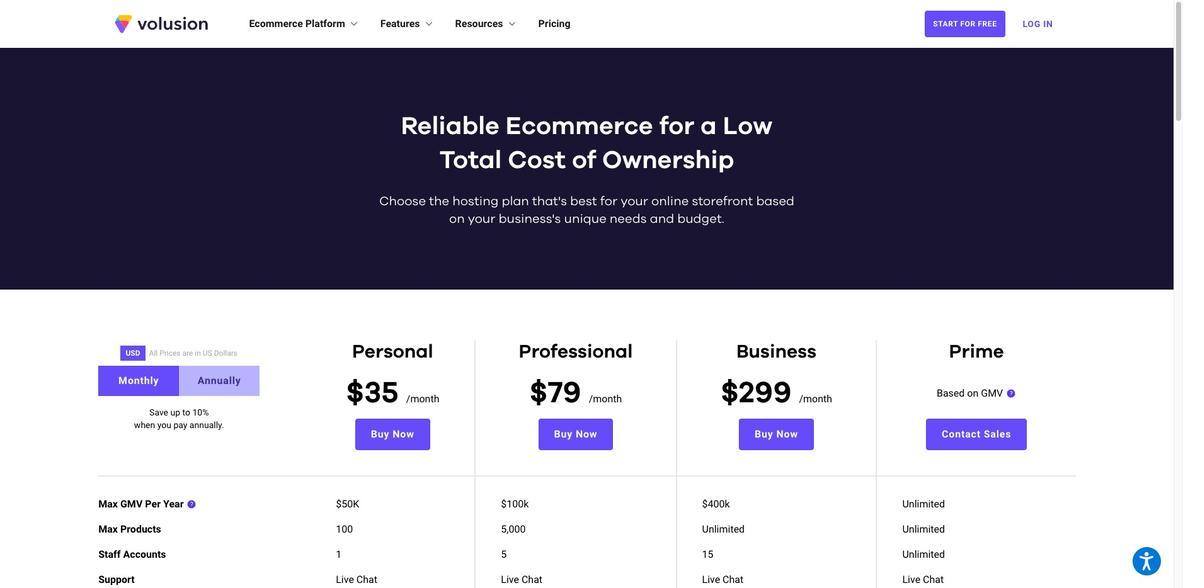 Task type: describe. For each thing, give the bounding box(es) containing it.
reliable ecommerce for a low total cost of ownership
[[401, 114, 773, 173]]

now for 299
[[777, 429, 798, 441]]

$ 35
[[346, 379, 399, 409]]

staff
[[98, 549, 121, 561]]

resources button
[[455, 16, 518, 32]]

3 live from the left
[[702, 574, 720, 586]]

total
[[440, 148, 502, 173]]

10%
[[192, 408, 209, 418]]

budget.
[[678, 213, 725, 226]]

$ for 299
[[721, 379, 739, 409]]

max gmv per year
[[98, 499, 184, 511]]

the
[[429, 195, 449, 208]]

1 chat from the left
[[357, 574, 378, 586]]

hosting
[[453, 195, 499, 208]]

ownership
[[603, 148, 734, 173]]

1 horizontal spatial your
[[621, 195, 649, 208]]

to
[[182, 408, 190, 418]]

cost
[[508, 148, 566, 173]]

$50k
[[336, 499, 359, 511]]

$100k
[[501, 499, 529, 511]]

/month for 79
[[589, 393, 622, 405]]

monthly
[[119, 375, 159, 387]]

storefront
[[692, 195, 753, 208]]

based
[[937, 388, 965, 400]]

5,000
[[501, 524, 526, 536]]

resources
[[455, 18, 503, 30]]

3 chat from the left
[[723, 574, 744, 586]]

pricing link
[[539, 16, 571, 32]]

buy now link for 299
[[739, 419, 814, 451]]

that's
[[532, 195, 567, 208]]

contact sales link
[[926, 419, 1027, 451]]

products
[[120, 524, 161, 536]]

1 vertical spatial on
[[968, 388, 979, 400]]

buy now for $ 35
[[371, 429, 415, 441]]

for
[[961, 20, 976, 28]]

annually button
[[179, 366, 260, 396]]

$ 79
[[530, 379, 582, 409]]

buy for 35
[[371, 429, 390, 441]]

0 vertical spatial gmv
[[981, 388, 1004, 400]]

save
[[149, 408, 168, 418]]

ecommerce platform
[[249, 18, 345, 30]]

/month for 35
[[406, 393, 440, 405]]

of
[[572, 148, 596, 173]]

a
[[701, 114, 717, 139]]

buy for 79
[[554, 429, 573, 441]]

free
[[978, 20, 997, 28]]

buy now for $ 299
[[755, 429, 798, 441]]

79
[[548, 379, 582, 409]]

unlimited for 15
[[903, 549, 945, 561]]

/month for 299
[[799, 393, 833, 405]]

dollars
[[214, 349, 238, 358]]

in
[[1044, 19, 1053, 29]]

us
[[203, 349, 212, 358]]

based
[[757, 195, 795, 208]]

$400k
[[702, 499, 730, 511]]

start for free link
[[925, 11, 1006, 37]]

1 live chat from the left
[[336, 574, 378, 586]]

$ 299
[[721, 379, 792, 409]]

on inside choose the hosting plan that's best for your online storefront based on your business's unique needs and budget.
[[449, 213, 465, 226]]

you
[[157, 420, 171, 430]]

ecommerce platform button
[[249, 16, 360, 32]]

usd
[[126, 349, 140, 358]]

15
[[702, 549, 714, 561]]

up
[[170, 408, 180, 418]]

personal
[[352, 343, 433, 362]]

start
[[934, 20, 959, 28]]

pricing
[[539, 18, 571, 30]]

log in link
[[1016, 10, 1061, 38]]

business's
[[499, 213, 561, 226]]

4 chat from the left
[[923, 574, 944, 586]]

3 live chat from the left
[[702, 574, 744, 586]]

sales
[[984, 429, 1012, 441]]



Task type: locate. For each thing, give the bounding box(es) containing it.
2 horizontal spatial /month
[[799, 393, 833, 405]]

/month
[[406, 393, 440, 405], [589, 393, 622, 405], [799, 393, 833, 405]]

1 live from the left
[[336, 574, 354, 586]]

choose
[[379, 195, 426, 208]]

2 buy from the left
[[554, 429, 573, 441]]

business
[[737, 343, 817, 362]]

0 horizontal spatial buy
[[371, 429, 390, 441]]

contact
[[942, 429, 981, 441]]

1 vertical spatial ecommerce
[[506, 114, 653, 139]]

for inside the reliable ecommerce for a low total cost of ownership
[[659, 114, 695, 139]]

on down the
[[449, 213, 465, 226]]

1 horizontal spatial ecommerce
[[506, 114, 653, 139]]

1 vertical spatial your
[[468, 213, 496, 226]]

live
[[336, 574, 354, 586], [501, 574, 519, 586], [702, 574, 720, 586], [903, 574, 921, 586]]

0 horizontal spatial buy now
[[371, 429, 415, 441]]

1 horizontal spatial $
[[530, 379, 548, 409]]

1 horizontal spatial now
[[576, 429, 598, 441]]

ecommerce inside the reliable ecommerce for a low total cost of ownership
[[506, 114, 653, 139]]

2 chat from the left
[[522, 574, 543, 586]]

4 live from the left
[[903, 574, 921, 586]]

0 horizontal spatial buy now link
[[355, 419, 430, 451]]

your down hosting
[[468, 213, 496, 226]]

chat
[[357, 574, 378, 586], [522, 574, 543, 586], [723, 574, 744, 586], [923, 574, 944, 586]]

2 live chat from the left
[[501, 574, 543, 586]]

max up staff
[[98, 524, 118, 536]]

0 vertical spatial max
[[98, 499, 118, 511]]

buy now link
[[355, 419, 430, 451], [539, 419, 613, 451], [739, 419, 814, 451]]

annually
[[198, 375, 241, 387]]

ecommerce up of
[[506, 114, 653, 139]]

ecommerce inside dropdown button
[[249, 18, 303, 30]]

100
[[336, 524, 353, 536]]

now down 299
[[777, 429, 798, 441]]

2 $ from the left
[[530, 379, 548, 409]]

low
[[723, 114, 773, 139]]

1 horizontal spatial buy now
[[554, 429, 598, 441]]

buy down 35
[[371, 429, 390, 441]]

unlimited
[[903, 499, 945, 511], [702, 524, 745, 536], [903, 524, 945, 536], [903, 549, 945, 561]]

ecommerce left platform at the top left of page
[[249, 18, 303, 30]]

0 horizontal spatial on
[[449, 213, 465, 226]]

buy now link for 35
[[355, 419, 430, 451]]

needs
[[610, 213, 647, 226]]

max products
[[98, 524, 161, 536]]

buy now for $ 79
[[554, 429, 598, 441]]

per
[[145, 499, 161, 511]]

best
[[570, 195, 597, 208]]

buy for 299
[[755, 429, 774, 441]]

buy now link down 299
[[739, 419, 814, 451]]

1 buy now from the left
[[371, 429, 415, 441]]

annually.
[[190, 420, 224, 430]]

2 horizontal spatial now
[[777, 429, 798, 441]]

buy now down 299
[[755, 429, 798, 441]]

unlimited for $400k
[[903, 499, 945, 511]]

3 /month from the left
[[799, 393, 833, 405]]

1 horizontal spatial on
[[968, 388, 979, 400]]

for right best
[[600, 195, 618, 208]]

2 horizontal spatial $
[[721, 379, 739, 409]]

1 horizontal spatial buy now link
[[539, 419, 613, 451]]

3 $ from the left
[[721, 379, 739, 409]]

all prices are in us dollars
[[149, 349, 238, 358]]

/month right "79"
[[589, 393, 622, 405]]

gmv
[[981, 388, 1004, 400], [120, 499, 143, 511]]

3 now from the left
[[777, 429, 798, 441]]

max
[[98, 499, 118, 511], [98, 524, 118, 536]]

monthly button
[[98, 366, 179, 396]]

open accessibe: accessibility options, statement and help image
[[1140, 553, 1154, 571]]

2 horizontal spatial buy now link
[[739, 419, 814, 451]]

max up 'max products'
[[98, 499, 118, 511]]

gmv up sales at the bottom of page
[[981, 388, 1004, 400]]

0 vertical spatial on
[[449, 213, 465, 226]]

1 buy from the left
[[371, 429, 390, 441]]

buy
[[371, 429, 390, 441], [554, 429, 573, 441], [755, 429, 774, 441]]

buy now down 35
[[371, 429, 415, 441]]

max for max products
[[98, 524, 118, 536]]

now down 35
[[393, 429, 415, 441]]

5
[[501, 549, 507, 561]]

staff accounts
[[98, 549, 166, 561]]

4 live chat from the left
[[903, 574, 944, 586]]

now for 79
[[576, 429, 598, 441]]

your up needs at the right
[[621, 195, 649, 208]]

0 vertical spatial your
[[621, 195, 649, 208]]

$ down business
[[721, 379, 739, 409]]

1 max from the top
[[98, 499, 118, 511]]

in
[[195, 349, 201, 358]]

now
[[393, 429, 415, 441], [576, 429, 598, 441], [777, 429, 798, 441]]

buy now link down "79"
[[539, 419, 613, 451]]

0 horizontal spatial for
[[600, 195, 618, 208]]

start for free
[[934, 20, 997, 28]]

pay
[[174, 420, 187, 430]]

all
[[149, 349, 158, 358]]

1 horizontal spatial buy
[[554, 429, 573, 441]]

$ down personal
[[346, 379, 364, 409]]

$ for 35
[[346, 379, 364, 409]]

plan
[[502, 195, 529, 208]]

max for max gmv per year
[[98, 499, 118, 511]]

2 now from the left
[[576, 429, 598, 441]]

2 horizontal spatial buy now
[[755, 429, 798, 441]]

ecommerce
[[249, 18, 303, 30], [506, 114, 653, 139]]

2 max from the top
[[98, 524, 118, 536]]

$ down professional
[[530, 379, 548, 409]]

buy now link down 35
[[355, 419, 430, 451]]

0 horizontal spatial ecommerce
[[249, 18, 303, 30]]

2 horizontal spatial buy
[[755, 429, 774, 441]]

0 horizontal spatial $
[[346, 379, 364, 409]]

1 $ from the left
[[346, 379, 364, 409]]

for
[[659, 114, 695, 139], [600, 195, 618, 208]]

your
[[621, 195, 649, 208], [468, 213, 496, 226]]

0 horizontal spatial gmv
[[120, 499, 143, 511]]

1 vertical spatial for
[[600, 195, 618, 208]]

now for 35
[[393, 429, 415, 441]]

choose the hosting plan that's best for your online storefront based on your business's unique needs and budget.
[[379, 195, 795, 226]]

platform
[[306, 18, 345, 30]]

buy now link for 79
[[539, 419, 613, 451]]

0 horizontal spatial now
[[393, 429, 415, 441]]

1 horizontal spatial /month
[[589, 393, 622, 405]]

0 vertical spatial ecommerce
[[249, 18, 303, 30]]

are
[[182, 349, 193, 358]]

year
[[163, 499, 184, 511]]

for left a
[[659, 114, 695, 139]]

0 vertical spatial for
[[659, 114, 695, 139]]

log in
[[1023, 19, 1053, 29]]

3 buy now from the left
[[755, 429, 798, 441]]

2 live from the left
[[501, 574, 519, 586]]

1
[[336, 549, 342, 561]]

support
[[98, 574, 135, 586]]

$ for 79
[[530, 379, 548, 409]]

1 vertical spatial max
[[98, 524, 118, 536]]

on right based
[[968, 388, 979, 400]]

accounts
[[123, 549, 166, 561]]

$
[[346, 379, 364, 409], [530, 379, 548, 409], [721, 379, 739, 409]]

0 horizontal spatial your
[[468, 213, 496, 226]]

professional
[[519, 343, 633, 362]]

live chat
[[336, 574, 378, 586], [501, 574, 543, 586], [702, 574, 744, 586], [903, 574, 944, 586]]

log
[[1023, 19, 1041, 29]]

/month right 35
[[406, 393, 440, 405]]

3 buy from the left
[[755, 429, 774, 441]]

based on gmv
[[937, 388, 1004, 400]]

on
[[449, 213, 465, 226], [968, 388, 979, 400]]

gmv left per
[[120, 499, 143, 511]]

features
[[381, 18, 420, 30]]

now down "79"
[[576, 429, 598, 441]]

online
[[652, 195, 689, 208]]

prime
[[950, 343, 1004, 362]]

for inside choose the hosting plan that's best for your online storefront based on your business's unique needs and budget.
[[600, 195, 618, 208]]

buy down "79"
[[554, 429, 573, 441]]

save up to 10% when you pay annually.
[[134, 408, 224, 430]]

299
[[739, 379, 792, 409]]

and
[[650, 213, 674, 226]]

0 horizontal spatial /month
[[406, 393, 440, 405]]

1 vertical spatial gmv
[[120, 499, 143, 511]]

features button
[[381, 16, 435, 32]]

prices
[[160, 349, 181, 358]]

3 buy now link from the left
[[739, 419, 814, 451]]

2 /month from the left
[[589, 393, 622, 405]]

1 buy now link from the left
[[355, 419, 430, 451]]

1 horizontal spatial gmv
[[981, 388, 1004, 400]]

buy down 299
[[755, 429, 774, 441]]

reliable
[[401, 114, 500, 139]]

contact sales
[[942, 429, 1012, 441]]

2 buy now link from the left
[[539, 419, 613, 451]]

unlimited for unlimited
[[903, 524, 945, 536]]

when
[[134, 420, 155, 430]]

/month right 299
[[799, 393, 833, 405]]

1 /month from the left
[[406, 393, 440, 405]]

1 horizontal spatial for
[[659, 114, 695, 139]]

buy now
[[371, 429, 415, 441], [554, 429, 598, 441], [755, 429, 798, 441]]

35
[[364, 379, 399, 409]]

1 now from the left
[[393, 429, 415, 441]]

unique
[[564, 213, 607, 226]]

2 buy now from the left
[[554, 429, 598, 441]]

buy now down "79"
[[554, 429, 598, 441]]



Task type: vqa. For each thing, say whether or not it's contained in the screenshot.
Now corresponding to 79
yes



